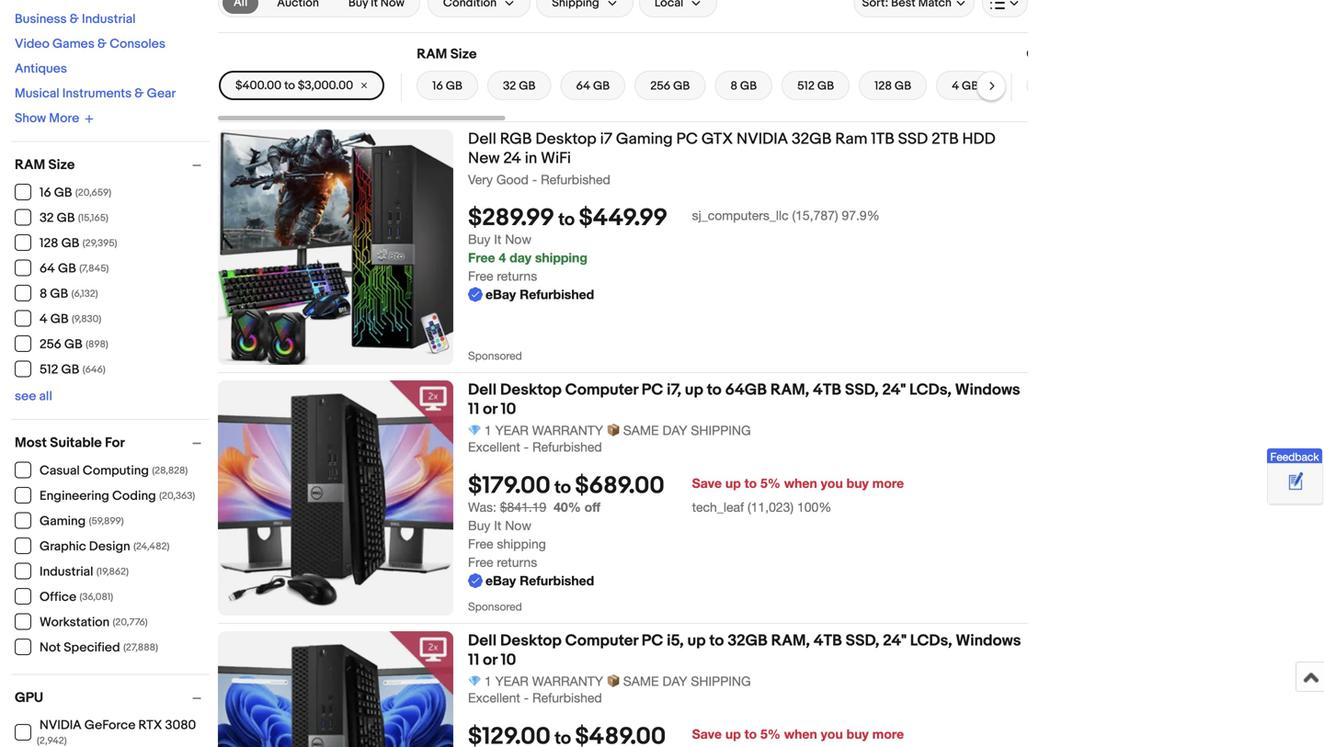Task type: vqa. For each thing, say whether or not it's contained in the screenshot.


Task type: describe. For each thing, give the bounding box(es) containing it.
save up to 5% when you buy more
[[692, 727, 904, 742]]

1 horizontal spatial size
[[450, 46, 477, 63]]

(20,776)
[[113, 617, 148, 629]]

refurbished inside tech_leaf (11,023) 100% buy it now free shipping free returns ebay refurbished
[[520, 573, 594, 588]]

show
[[15, 111, 46, 126]]

4 gb
[[952, 79, 979, 93]]

rgb
[[500, 130, 532, 149]]

hdd
[[962, 130, 996, 149]]

(28,828)
[[152, 465, 188, 477]]

(15,165)
[[78, 212, 108, 224]]

512 gb
[[797, 79, 834, 93]]

for
[[105, 435, 125, 451]]

0 horizontal spatial gpu
[[15, 690, 43, 707]]

ebay inside tech_leaf (11,023) 100% buy it now free shipping free returns ebay refurbished
[[485, 573, 516, 588]]

day
[[510, 250, 531, 265]]

shipping for 64gb
[[691, 423, 751, 438]]

gb for 256 gb
[[673, 79, 690, 93]]

$841.19
[[500, 500, 546, 515]]

64 gb (7,845)
[[40, 261, 109, 277]]

dell desktop computer pc i5, up to 32gb ram, 4tb ssd, 24" lcds, windows 11 or 10 link
[[468, 632, 1028, 674]]

0 vertical spatial gpu
[[1026, 46, 1055, 63]]

$179.00
[[468, 472, 551, 501]]

$449.99
[[579, 204, 668, 233]]

gb for 8 gb (6,132)
[[50, 286, 68, 302]]

musical instruments & gear link
[[15, 86, 176, 102]]

16 gb link
[[417, 71, 478, 100]]

- inside dell rgb desktop i7 gaming pc gtx nvidia 32gb ram 1tb ssd 2tb hdd new 24 in wifi very good - refurbished
[[532, 172, 537, 187]]

eBay Refurbished text field
[[468, 286, 594, 304]]

1 vertical spatial size
[[48, 157, 75, 173]]

1 vertical spatial nvidia
[[40, 718, 82, 734]]

more for save up to 5% when you buy more was: $841.19 40% off
[[872, 476, 904, 491]]

instruments
[[62, 86, 132, 102]]

(20,363)
[[159, 491, 195, 502]]

4 for 4 gb
[[952, 79, 959, 93]]

casual computing (28,828)
[[40, 463, 188, 479]]

(27,888)
[[123, 642, 158, 654]]

0 vertical spatial &
[[70, 11, 79, 27]]

2tb
[[931, 130, 959, 149]]

wifi
[[541, 149, 571, 168]]

buy for 4
[[468, 232, 490, 247]]

dell desktop computer pc i7, up to 64gb ram, 4tb ssd, 24" lcds, windows 11 or 10 💎 1 year warranty 📦 same day shipping excellent - refurbished
[[468, 381, 1020, 455]]

to inside $179.00 to $689.00
[[554, 477, 571, 499]]

graphic
[[40, 539, 86, 555]]

24
[[503, 149, 521, 168]]

128 for 128 gb (29,395)
[[40, 236, 58, 251]]

$289.99
[[468, 204, 554, 233]]

warranty for dell desktop computer pc i5, up to 32gb ram, 4tb ssd, 24" lcds, windows 11 or 10
[[532, 674, 603, 689]]

8 for 8 gb (6,132)
[[40, 286, 47, 302]]

8 gb (6,132)
[[40, 286, 98, 302]]

business
[[15, 11, 67, 27]]

it for 4
[[494, 232, 501, 247]]

computing
[[83, 463, 149, 479]]

4 inside "sj_computers_llc (15,787) 97.9% buy it now free 4 day shipping free returns ebay refurbished"
[[499, 250, 506, 265]]

ssd, for 32gb
[[846, 632, 879, 651]]

0 horizontal spatial gaming
[[40, 514, 86, 530]]

$179.00 to $689.00
[[468, 472, 665, 501]]

shipping inside "sj_computers_llc (15,787) 97.9% buy it now free 4 day shipping free returns ebay refurbished"
[[535, 250, 587, 265]]

tech_leaf
[[692, 500, 744, 515]]

(11,023)
[[748, 500, 794, 515]]

new
[[468, 149, 500, 168]]

dell rgb desktop i7 gaming pc gtx nvidia 32gb ram 1tb ssd 2tb hdd new 24 in wifi image
[[218, 130, 453, 365]]

4 for 4 gb (9,830)
[[40, 312, 47, 327]]

musical
[[15, 86, 59, 102]]

$689.00
[[575, 472, 665, 501]]

engineering
[[40, 489, 109, 504]]

1 for dell desktop computer pc i5, up to 32gb ram, 4tb ssd, 24" lcds, windows 11 or 10
[[484, 674, 492, 689]]

workstation (20,776)
[[40, 615, 148, 631]]

refurbished inside "sj_computers_llc (15,787) 97.9% buy it now free 4 day shipping free returns ebay refurbished"
[[520, 287, 594, 302]]

desktop inside dell rgb desktop i7 gaming pc gtx nvidia 32gb ram 1tb ssd 2tb hdd new 24 in wifi very good - refurbished
[[535, 130, 596, 149]]

now for 4
[[505, 232, 531, 247]]

Sponsored text field
[[468, 579, 531, 616]]

day for i7,
[[662, 423, 687, 438]]

business & industrial video games & consoles antiques musical instruments & gear
[[15, 11, 176, 102]]

antiques
[[15, 61, 67, 77]]

more for save up to 5% when you buy more
[[872, 727, 904, 742]]

video
[[15, 36, 50, 52]]

pc for i5,
[[642, 632, 663, 651]]

office (36,081)
[[40, 590, 113, 605]]

📦 for i5,
[[607, 674, 620, 689]]

gb for 512 gb
[[817, 79, 834, 93]]

512 gb (646)
[[40, 362, 105, 378]]

ssd, for 64gb
[[845, 381, 879, 400]]

3 free from the top
[[468, 536, 493, 552]]

now for shipping
[[505, 518, 531, 533]]

sponsored for sponsored text box
[[468, 349, 522, 362]]

256 gb
[[650, 79, 690, 93]]

to inside dell desktop computer pc i5, up to 32gb ram, 4tb ssd, 24" lcds, windows 11 or 10 💎 1 year warranty 📦 same day shipping excellent - refurbished
[[709, 632, 724, 651]]

gb for 128 gb (29,395)
[[61, 236, 79, 251]]

97.9%
[[842, 208, 880, 223]]

128 gb
[[875, 79, 911, 93]]

pc for i7,
[[642, 381, 663, 400]]

tech_leaf (11,023) 100% buy it now free shipping free returns ebay refurbished
[[468, 500, 832, 588]]

when for save up to 5% when you buy more
[[784, 727, 817, 742]]

see all
[[15, 389, 52, 405]]

0 vertical spatial ram
[[417, 46, 447, 63]]

64 gb
[[576, 79, 610, 93]]

4tb for 64gb
[[813, 381, 841, 400]]

office
[[40, 590, 76, 605]]

💎 for dell desktop computer pc i7, up to 64gb ram, 4tb ssd, 24" lcds, windows 11 or 10
[[468, 423, 481, 438]]

lcds, for dell desktop computer pc i7, up to 64gb ram, 4tb ssd, 24" lcds, windows 11 or 10
[[909, 381, 952, 400]]

i7
[[600, 130, 612, 149]]

up inside dell desktop computer pc i5, up to 32gb ram, 4tb ssd, 24" lcds, windows 11 or 10 💎 1 year warranty 📦 same day shipping excellent - refurbished
[[687, 632, 706, 651]]

(29,395)
[[83, 238, 117, 250]]

refurbished inside dell rgb desktop i7 gaming pc gtx nvidia 32gb ram 1tb ssd 2tb hdd new 24 in wifi very good - refurbished
[[541, 172, 610, 187]]

refurbished inside dell desktop computer pc i5, up to 32gb ram, 4tb ssd, 24" lcds, windows 11 or 10 💎 1 year warranty 📦 same day shipping excellent - refurbished
[[532, 691, 602, 706]]

2 free from the top
[[468, 269, 493, 284]]

(20,659)
[[75, 187, 111, 199]]

geforce
[[84, 718, 136, 734]]

it for shipping
[[494, 518, 501, 533]]

casual
[[40, 463, 80, 479]]

up inside dell desktop computer pc i7, up to 64gb ram, 4tb ssd, 24" lcds, windows 11 or 10 💎 1 year warranty 📦 same day shipping excellent - refurbished
[[685, 381, 703, 400]]

sponsored for sponsored text field
[[468, 600, 522, 613]]

i7,
[[667, 381, 681, 400]]

(6,132)
[[71, 288, 98, 300]]

same for i7,
[[623, 423, 659, 438]]

most suitable for button
[[15, 435, 210, 451]]

graphic design (24,482)
[[40, 539, 170, 555]]

more
[[49, 111, 79, 126]]

11 for dell desktop computer pc i7, up to 64gb ram, 4tb ssd, 24" lcds, windows 11 or 10
[[468, 400, 479, 419]]

8 gb link
[[715, 71, 772, 100]]

computer for i7,
[[565, 381, 638, 400]]

windows for dell desktop computer pc i7, up to 64gb ram, 4tb ssd, 24" lcds, windows 11 or 10
[[955, 381, 1020, 400]]

industrial (19,862)
[[40, 565, 129, 580]]

off
[[584, 500, 600, 515]]

$3,000.00
[[298, 78, 353, 93]]

show more
[[15, 111, 79, 126]]

gb for 4 gb
[[962, 79, 979, 93]]

gear
[[147, 86, 176, 102]]

save for save up to 5% when you buy more
[[692, 727, 722, 742]]

32 for 32 gb
[[503, 79, 516, 93]]

save up to 5% when you buy more was: $841.19 40% off
[[468, 476, 904, 515]]

512 for 512 gb
[[797, 79, 815, 93]]

3080
[[165, 718, 196, 734]]

gpu button
[[15, 690, 210, 707]]

gb for 4 gb (9,830)
[[50, 312, 69, 327]]

suitable
[[50, 435, 102, 451]]

256 for 256 gb
[[650, 79, 670, 93]]

dell rgb desktop i7 gaming pc gtx nvidia 32gb ram 1tb ssd 2tb hdd new 24 in wifi link
[[468, 130, 1028, 171]]

save for save up to 5% when you buy more was: $841.19 40% off
[[692, 476, 722, 491]]

eBay Refurbished text field
[[468, 572, 594, 590]]

sj_computers_llc
[[692, 208, 789, 223]]

24" for dell desktop computer pc i5, up to 32gb ram, 4tb ssd, 24" lcds, windows 11 or 10
[[883, 632, 907, 651]]

64 for 64 gb
[[576, 79, 590, 93]]

gb for 16 gb (20,659)
[[54, 185, 72, 201]]

ssd
[[898, 130, 928, 149]]



Task type: locate. For each thing, give the bounding box(es) containing it.
nvidia left geforce
[[40, 718, 82, 734]]

- inside dell desktop computer pc i5, up to 32gb ram, 4tb ssd, 24" lcds, windows 11 or 10 💎 1 year warranty 📦 same day shipping excellent - refurbished
[[524, 691, 529, 706]]

(646)
[[83, 364, 105, 376]]

0 horizontal spatial 32
[[40, 211, 54, 226]]

0 vertical spatial 16
[[432, 79, 443, 93]]

up inside save up to 5% when you buy more was: $841.19 40% off
[[725, 476, 741, 491]]

industrial
[[82, 11, 136, 27], [40, 565, 93, 580]]

feedback
[[1270, 450, 1319, 463]]

buy for save up to 5% when you buy more was: $841.19 40% off
[[847, 476, 869, 491]]

1 horizontal spatial 256
[[650, 79, 670, 93]]

32gb inside dell desktop computer pc i5, up to 32gb ram, 4tb ssd, 24" lcds, windows 11 or 10 💎 1 year warranty 📦 same day shipping excellent - refurbished
[[727, 632, 768, 651]]

gb up the 'dell rgb desktop i7 gaming pc gtx nvidia 32gb ram 1tb ssd 2tb hdd new 24 in wifi' link
[[740, 79, 757, 93]]

10 down sponsored text box
[[501, 400, 516, 419]]

up right i5, at the right of the page
[[687, 632, 706, 651]]

1 vertical spatial excellent
[[468, 691, 520, 706]]

1 inside dell desktop computer pc i7, up to 64gb ram, 4tb ssd, 24" lcds, windows 11 or 10 💎 1 year warranty 📦 same day shipping excellent - refurbished
[[484, 423, 492, 438]]

pc inside dell rgb desktop i7 gaming pc gtx nvidia 32gb ram 1tb ssd 2tb hdd new 24 in wifi very good - refurbished
[[676, 130, 698, 149]]

video games & consoles link
[[15, 36, 165, 52]]

0 horizontal spatial nvidia
[[40, 718, 82, 734]]

1 dell from the top
[[468, 130, 496, 149]]

gb up 8 gb (6,132)
[[58, 261, 76, 277]]

1 vertical spatial 4
[[499, 250, 506, 265]]

gb inside 256 gb link
[[673, 79, 690, 93]]

size up "16 gb (20,659)"
[[48, 157, 75, 173]]

11 down sponsored text field
[[468, 651, 479, 670]]

when inside save up to 5% when you buy more was: $841.19 40% off
[[784, 476, 817, 491]]

gb inside 16 gb link
[[446, 79, 462, 93]]

dell rgb desktop i7 gaming pc gtx nvidia 32gb ram 1tb ssd 2tb hdd new 24 in wifi heading
[[468, 130, 996, 168]]

it down was:
[[494, 518, 501, 533]]

32gb inside dell rgb desktop i7 gaming pc gtx nvidia 32gb ram 1tb ssd 2tb hdd new 24 in wifi very good - refurbished
[[792, 130, 832, 149]]

returns inside tech_leaf (11,023) 100% buy it now free shipping free returns ebay refurbished
[[497, 555, 537, 570]]

2 1 from the top
[[484, 674, 492, 689]]

returns
[[497, 269, 537, 284], [497, 555, 537, 570]]

0 vertical spatial 📦
[[607, 423, 620, 438]]

1 ebay from the top
[[485, 287, 516, 302]]

gb down "16 gb (20,659)"
[[57, 211, 75, 226]]

free up ebay refurbished text box
[[468, 269, 493, 284]]

1 vertical spatial -
[[524, 440, 529, 455]]

year inside dell desktop computer pc i5, up to 32gb ram, 4tb ssd, 24" lcds, windows 11 or 10 💎 1 year warranty 📦 same day shipping excellent - refurbished
[[495, 674, 529, 689]]

0 vertical spatial same
[[623, 423, 659, 438]]

2 10 from the top
[[501, 651, 516, 670]]

2 shipping from the top
[[691, 674, 751, 689]]

5% up (11,023)
[[760, 476, 780, 491]]

excellent
[[468, 440, 520, 455], [468, 691, 520, 706]]

gb left 128 gb
[[817, 79, 834, 93]]

or down sponsored text box
[[483, 400, 497, 419]]

day down i5, at the right of the page
[[662, 674, 687, 689]]

day
[[662, 423, 687, 438], [662, 674, 687, 689]]

0 vertical spatial warranty
[[532, 423, 603, 438]]

1 vertical spatial ssd,
[[846, 632, 879, 651]]

design
[[89, 539, 130, 555]]

desktop for dell desktop computer pc i5, up to 32gb ram, 4tb ssd, 24" lcds, windows 11 or 10
[[500, 632, 562, 651]]

excellent for dell desktop computer pc i5, up to 32gb ram, 4tb ssd, 24" lcds, windows 11 or 10
[[468, 691, 520, 706]]

gb left "(6,132)"
[[50, 286, 68, 302]]

dell inside dell rgb desktop i7 gaming pc gtx nvidia 32gb ram 1tb ssd 2tb hdd new 24 in wifi very good - refurbished
[[468, 130, 496, 149]]

shipping
[[535, 250, 587, 265], [497, 536, 546, 552]]

same for i5,
[[623, 674, 659, 689]]

24" for dell desktop computer pc i7, up to 64gb ram, 4tb ssd, 24" lcds, windows 11 or 10
[[882, 381, 906, 400]]

up down dell desktop computer pc i5, up to 32gb ram, 4tb ssd, 24" lcds, windows 11 or 10 💎 1 year warranty 📦 same day shipping excellent - refurbished
[[725, 727, 741, 742]]

industrial down "graphic"
[[40, 565, 93, 580]]

day for i5,
[[662, 674, 687, 689]]

$289.99 to $449.99
[[468, 204, 668, 233]]

to down dell desktop computer pc i5, up to 32gb ram, 4tb ssd, 24" lcds, windows 11 or 10 💎 1 year warranty 📦 same day shipping excellent - refurbished
[[744, 727, 757, 742]]

buy inside "sj_computers_llc (15,787) 97.9% buy it now free 4 day shipping free returns ebay refurbished"
[[468, 232, 490, 247]]

ebay down day
[[485, 287, 516, 302]]

64 right 32 gb
[[576, 79, 590, 93]]

desktop for dell desktop computer pc i7, up to 64gb ram, 4tb ssd, 24" lcds, windows 11 or 10
[[500, 381, 562, 400]]

1 vertical spatial pc
[[642, 381, 663, 400]]

0 vertical spatial computer
[[565, 381, 638, 400]]

year for dell desktop computer pc i7, up to 64gb ram, 4tb ssd, 24" lcds, windows 11 or 10
[[495, 423, 529, 438]]

2 warranty from the top
[[532, 674, 603, 689]]

sponsored down ebay refurbished text box
[[468, 349, 522, 362]]

to right the $400.00
[[284, 78, 295, 93]]

8 for 8 gb
[[730, 79, 737, 93]]

8 up gtx
[[730, 79, 737, 93]]

0 vertical spatial 5%
[[760, 476, 780, 491]]

shipping down $841.19
[[497, 536, 546, 552]]

see all button
[[15, 389, 52, 405]]

buy for shipping
[[468, 518, 490, 533]]

5% for save up to 5% when you buy more
[[760, 727, 780, 742]]

1 vertical spatial ebay
[[485, 573, 516, 588]]

4 gb link
[[936, 71, 994, 100]]

desktop inside dell desktop computer pc i7, up to 64gb ram, 4tb ssd, 24" lcds, windows 11 or 10 💎 1 year warranty 📦 same day shipping excellent - refurbished
[[500, 381, 562, 400]]

lcds, inside dell desktop computer pc i5, up to 32gb ram, 4tb ssd, 24" lcds, windows 11 or 10 💎 1 year warranty 📦 same day shipping excellent - refurbished
[[910, 632, 952, 651]]

0 vertical spatial ssd,
[[845, 381, 879, 400]]

advertisement region
[[1043, 0, 1319, 336]]

1 free from the top
[[468, 250, 495, 265]]

sponsored inside sponsored text field
[[468, 600, 522, 613]]

shipping down dell desktop computer pc i7, up to 64gb ram, 4tb ssd, 24" lcds, windows 11 or 10 link
[[691, 423, 751, 438]]

up
[[685, 381, 703, 400], [725, 476, 741, 491], [687, 632, 706, 651], [725, 727, 741, 742]]

(59,899)
[[89, 516, 124, 528]]

up up tech_leaf
[[725, 476, 741, 491]]

4
[[952, 79, 959, 93], [499, 250, 506, 265], [40, 312, 47, 327]]

256 right the "64 gb"
[[650, 79, 670, 93]]

5% down dell desktop computer pc i5, up to 32gb ram, 4tb ssd, 24" lcds, windows 11 or 10 💎 1 year warranty 📦 same day shipping excellent - refurbished
[[760, 727, 780, 742]]

refurbished
[[541, 172, 610, 187], [520, 287, 594, 302], [532, 440, 602, 455], [520, 573, 594, 588], [532, 691, 602, 706]]

📦 inside dell desktop computer pc i7, up to 64gb ram, 4tb ssd, 24" lcds, windows 11 or 10 💎 1 year warranty 📦 same day shipping excellent - refurbished
[[607, 423, 620, 438]]

gb up the rgb
[[519, 79, 536, 93]]

to inside dell desktop computer pc i7, up to 64gb ram, 4tb ssd, 24" lcds, windows 11 or 10 💎 1 year warranty 📦 same day shipping excellent - refurbished
[[707, 381, 722, 400]]

1 vertical spatial ram size
[[15, 157, 75, 173]]

1 buy from the top
[[847, 476, 869, 491]]

1 vertical spatial same
[[623, 674, 659, 689]]

lcds, for dell desktop computer pc i5, up to 32gb ram, 4tb ssd, 24" lcds, windows 11 or 10
[[910, 632, 952, 651]]

2 vertical spatial dell
[[468, 632, 497, 651]]

very
[[468, 172, 493, 187]]

0 horizontal spatial ram size
[[15, 157, 75, 173]]

32gb left the ram
[[792, 130, 832, 149]]

512 for 512 gb (646)
[[40, 362, 58, 378]]

1 vertical spatial buy
[[468, 518, 490, 533]]

16 for 16 gb (20,659)
[[40, 185, 51, 201]]

shipping
[[691, 423, 751, 438], [691, 674, 751, 689]]

1 5% from the top
[[760, 476, 780, 491]]

to up (11,023)
[[744, 476, 757, 491]]

128 for 128 gb
[[875, 79, 892, 93]]

good
[[496, 172, 529, 187]]

5%
[[760, 476, 780, 491], [760, 727, 780, 742]]

1 vertical spatial industrial
[[40, 565, 93, 580]]

ram, inside dell desktop computer pc i7, up to 64gb ram, 4tb ssd, 24" lcds, windows 11 or 10 💎 1 year warranty 📦 same day shipping excellent - refurbished
[[770, 381, 809, 400]]

- for dell desktop computer pc i5, up to 32gb ram, 4tb ssd, 24" lcds, windows 11 or 10
[[524, 691, 529, 706]]

0 vertical spatial ram size
[[417, 46, 477, 63]]

0 horizontal spatial 16
[[40, 185, 51, 201]]

2 horizontal spatial &
[[135, 86, 144, 102]]

2 5% from the top
[[760, 727, 780, 742]]

11 inside dell desktop computer pc i7, up to 64gb ram, 4tb ssd, 24" lcds, windows 11 or 10 💎 1 year warranty 📦 same day shipping excellent - refurbished
[[468, 400, 479, 419]]

warranty inside dell desktop computer pc i5, up to 32gb ram, 4tb ssd, 24" lcds, windows 11 or 10 💎 1 year warranty 📦 same day shipping excellent - refurbished
[[532, 674, 603, 689]]

10 for dell desktop computer pc i7, up to 64gb ram, 4tb ssd, 24" lcds, windows 11 or 10
[[501, 400, 516, 419]]

excellent inside dell desktop computer pc i7, up to 64gb ram, 4tb ssd, 24" lcds, windows 11 or 10 💎 1 year warranty 📦 same day shipping excellent - refurbished
[[468, 440, 520, 455]]

2 more from the top
[[872, 727, 904, 742]]

ram size button
[[15, 157, 210, 173]]

1 warranty from the top
[[532, 423, 603, 438]]

to up 40%
[[554, 477, 571, 499]]

64 for 64 gb (7,845)
[[40, 261, 55, 277]]

128 down 32 gb (15,165)
[[40, 236, 58, 251]]

0 horizontal spatial 512
[[40, 362, 58, 378]]

2 now from the top
[[505, 518, 531, 533]]

4 free from the top
[[468, 555, 493, 570]]

1 vertical spatial &
[[97, 36, 107, 52]]

1 down sponsored text field
[[484, 674, 492, 689]]

0 vertical spatial lcds,
[[909, 381, 952, 400]]

dell inside dell desktop computer pc i7, up to 64gb ram, 4tb ssd, 24" lcds, windows 11 or 10 💎 1 year warranty 📦 same day shipping excellent - refurbished
[[468, 381, 497, 400]]

8
[[730, 79, 737, 93], [40, 286, 47, 302]]

day down the i7,
[[662, 423, 687, 438]]

computer inside dell desktop computer pc i5, up to 32gb ram, 4tb ssd, 24" lcds, windows 11 or 10 💎 1 year warranty 📦 same day shipping excellent - refurbished
[[565, 632, 638, 651]]

you for save up to 5% when you buy more
[[821, 727, 843, 742]]

ram down "show"
[[15, 157, 45, 173]]

computer left the i7,
[[565, 381, 638, 400]]

more inside save up to 5% when you buy more was: $841.19 40% off
[[872, 476, 904, 491]]

512 gb link
[[782, 71, 850, 100]]

16 gb
[[432, 79, 462, 93]]

&
[[70, 11, 79, 27], [97, 36, 107, 52], [135, 86, 144, 102]]

not
[[40, 640, 61, 656]]

0 vertical spatial 4tb
[[813, 381, 841, 400]]

1 buy from the top
[[468, 232, 490, 247]]

nvidia geforce rtx 3080
[[40, 718, 196, 734]]

1 up $179.00 at bottom
[[484, 423, 492, 438]]

year
[[495, 423, 529, 438], [495, 674, 529, 689]]

i5,
[[667, 632, 684, 651]]

1 vertical spatial 24"
[[883, 632, 907, 651]]

All selected text field
[[234, 0, 248, 11]]

gaming up "graphic"
[[40, 514, 86, 530]]

save inside save up to 5% when you buy more was: $841.19 40% off
[[692, 476, 722, 491]]

1 horizontal spatial 16
[[432, 79, 443, 93]]

💎 down sponsored text field
[[468, 674, 481, 689]]

see
[[15, 389, 36, 405]]

0 vertical spatial year
[[495, 423, 529, 438]]

0 horizontal spatial 128
[[40, 236, 58, 251]]

1 vertical spatial 512
[[40, 362, 58, 378]]

1 you from the top
[[821, 476, 843, 491]]

size up 16 gb link
[[450, 46, 477, 63]]

24" inside dell desktop computer pc i7, up to 64gb ram, 4tb ssd, 24" lcds, windows 11 or 10 💎 1 year warranty 📦 same day shipping excellent - refurbished
[[882, 381, 906, 400]]

desktop down sponsored text field
[[500, 632, 562, 651]]

it
[[494, 232, 501, 247], [494, 518, 501, 533]]

1 returns from the top
[[497, 269, 537, 284]]

ebay inside "sj_computers_llc (15,787) 97.9% buy it now free 4 day shipping free returns ebay refurbished"
[[485, 287, 516, 302]]

1 vertical spatial 256
[[40, 337, 61, 353]]

warranty inside dell desktop computer pc i7, up to 64gb ram, 4tb ssd, 24" lcds, windows 11 or 10 💎 1 year warranty 📦 same day shipping excellent - refurbished
[[532, 423, 603, 438]]

gb for 32 gb (15,165)
[[57, 211, 75, 226]]

day inside dell desktop computer pc i5, up to 32gb ram, 4tb ssd, 24" lcds, windows 11 or 10 💎 1 year warranty 📦 same day shipping excellent - refurbished
[[662, 674, 687, 689]]

2 same from the top
[[623, 674, 659, 689]]

rtx
[[138, 718, 162, 734]]

1 same from the top
[[623, 423, 659, 438]]

computer inside dell desktop computer pc i7, up to 64gb ram, 4tb ssd, 24" lcds, windows 11 or 10 💎 1 year warranty 📦 same day shipping excellent - refurbished
[[565, 381, 638, 400]]

pc left gtx
[[676, 130, 698, 149]]

0 horizontal spatial 32gb
[[727, 632, 768, 651]]

computer for i5,
[[565, 632, 638, 651]]

2 computer from the top
[[565, 632, 638, 651]]

gtx
[[701, 130, 733, 149]]

gb for 512 gb (646)
[[61, 362, 79, 378]]

1 horizontal spatial ram size
[[417, 46, 477, 63]]

1 vertical spatial gpu
[[15, 690, 43, 707]]

1 computer from the top
[[565, 381, 638, 400]]

to
[[284, 78, 295, 93], [558, 209, 575, 231], [707, 381, 722, 400], [744, 476, 757, 491], [554, 477, 571, 499], [709, 632, 724, 651], [744, 727, 757, 742]]

lcds, inside dell desktop computer pc i7, up to 64gb ram, 4tb ssd, 24" lcds, windows 11 or 10 💎 1 year warranty 📦 same day shipping excellent - refurbished
[[909, 381, 952, 400]]

buy down very
[[468, 232, 490, 247]]

ram size up 16 gb link
[[417, 46, 477, 63]]

128 up 1tb
[[875, 79, 892, 93]]

& up games
[[70, 11, 79, 27]]

returns up ebay refurbished text field
[[497, 555, 537, 570]]

you for save up to 5% when you buy more was: $841.19 40% off
[[821, 476, 843, 491]]

1 save from the top
[[692, 476, 722, 491]]

all
[[39, 389, 52, 405]]

ssd,
[[845, 381, 879, 400], [846, 632, 879, 651]]

16
[[432, 79, 443, 93], [40, 185, 51, 201]]

0 vertical spatial -
[[532, 172, 537, 187]]

gb inside 4 gb link
[[962, 79, 979, 93]]

gaming right i7
[[616, 130, 673, 149]]

pc left the i7,
[[642, 381, 663, 400]]

lcds,
[[909, 381, 952, 400], [910, 632, 952, 651]]

dell desktop computer pc i7, up to 64gb ram, 4tb ssd, 24" lcds, windows 11 or 10 image
[[218, 381, 453, 616]]

512 up all
[[40, 362, 58, 378]]

pc inside dell desktop computer pc i7, up to 64gb ram, 4tb ssd, 24" lcds, windows 11 or 10 💎 1 year warranty 📦 same day shipping excellent - refurbished
[[642, 381, 663, 400]]

nvidia inside dell rgb desktop i7 gaming pc gtx nvidia 32gb ram 1tb ssd 2tb hdd new 24 in wifi very good - refurbished
[[736, 130, 788, 149]]

same inside dell desktop computer pc i7, up to 64gb ram, 4tb ssd, 24" lcds, windows 11 or 10 💎 1 year warranty 📦 same day shipping excellent - refurbished
[[623, 423, 659, 438]]

0 vertical spatial or
[[483, 400, 497, 419]]

📦 for i7,
[[607, 423, 620, 438]]

4tb inside dell desktop computer pc i7, up to 64gb ram, 4tb ssd, 24" lcds, windows 11 or 10 💎 1 year warranty 📦 same day shipping excellent - refurbished
[[813, 381, 841, 400]]

2 vertical spatial pc
[[642, 632, 663, 651]]

it down good
[[494, 232, 501, 247]]

💎 inside dell desktop computer pc i7, up to 64gb ram, 4tb ssd, 24" lcds, windows 11 or 10 💎 1 year warranty 📦 same day shipping excellent - refurbished
[[468, 423, 481, 438]]

2 vertical spatial desktop
[[500, 632, 562, 651]]

or for dell desktop computer pc i5, up to 32gb ram, 4tb ssd, 24" lcds, windows 11 or 10
[[483, 651, 497, 670]]

computer left i5, at the right of the page
[[565, 632, 638, 651]]

save up tech_leaf
[[692, 476, 722, 491]]

sponsored inside sponsored text box
[[468, 349, 522, 362]]

2 vertical spatial -
[[524, 691, 529, 706]]

1 vertical spatial 64
[[40, 261, 55, 277]]

1 vertical spatial you
[[821, 727, 843, 742]]

gb for 256 gb (898)
[[64, 337, 82, 353]]

year inside dell desktop computer pc i7, up to 64gb ram, 4tb ssd, 24" lcds, windows 11 or 10 💎 1 year warranty 📦 same day shipping excellent - refurbished
[[495, 423, 529, 438]]

1 horizontal spatial 4
[[499, 250, 506, 265]]

1 vertical spatial it
[[494, 518, 501, 533]]

1 horizontal spatial 32gb
[[792, 130, 832, 149]]

8 up 4 gb (9,830)
[[40, 286, 47, 302]]

buy
[[847, 476, 869, 491], [847, 727, 869, 742]]

pc inside dell desktop computer pc i5, up to 32gb ram, 4tb ssd, 24" lcds, windows 11 or 10 💎 1 year warranty 📦 same day shipping excellent - refurbished
[[642, 632, 663, 651]]

2 dell from the top
[[468, 381, 497, 400]]

0 vertical spatial 32gb
[[792, 130, 832, 149]]

year for dell desktop computer pc i5, up to 32gb ram, 4tb ssd, 24" lcds, windows 11 or 10
[[495, 674, 529, 689]]

8 gb
[[730, 79, 757, 93]]

0 vertical spatial shipping
[[691, 423, 751, 438]]

dell for gaming
[[468, 130, 496, 149]]

desktop
[[535, 130, 596, 149], [500, 381, 562, 400], [500, 632, 562, 651]]

1 vertical spatial computer
[[565, 632, 638, 651]]

0 vertical spatial returns
[[497, 269, 537, 284]]

windows for dell desktop computer pc i5, up to 32gb ram, 4tb ssd, 24" lcds, windows 11 or 10
[[956, 632, 1021, 651]]

refurbished inside dell desktop computer pc i7, up to 64gb ram, 4tb ssd, 24" lcds, windows 11 or 10 💎 1 year warranty 📦 same day shipping excellent - refurbished
[[532, 440, 602, 455]]

gaming inside dell rgb desktop i7 gaming pc gtx nvidia 32gb ram 1tb ssd 2tb hdd new 24 in wifi very good - refurbished
[[616, 130, 673, 149]]

64gb
[[725, 381, 767, 400]]

1 💎 from the top
[[468, 423, 481, 438]]

2 when from the top
[[784, 727, 817, 742]]

gb down 32 gb (15,165)
[[61, 236, 79, 251]]

dell down sponsored text field
[[468, 632, 497, 651]]

now inside tech_leaf (11,023) 100% buy it now free shipping free returns ebay refurbished
[[505, 518, 531, 533]]

2 year from the top
[[495, 674, 529, 689]]

to right i5, at the right of the page
[[709, 632, 724, 651]]

24" inside dell desktop computer pc i5, up to 32gb ram, 4tb ssd, 24" lcds, windows 11 or 10 💎 1 year warranty 📦 same day shipping excellent - refurbished
[[883, 632, 907, 651]]

gb inside the 128 gb link
[[895, 79, 911, 93]]

10 for dell desktop computer pc i5, up to 32gb ram, 4tb ssd, 24" lcds, windows 11 or 10
[[501, 651, 516, 670]]

show more button
[[15, 111, 94, 126]]

1 vertical spatial shipping
[[497, 536, 546, 552]]

2 ebay from the top
[[485, 573, 516, 588]]

workstation
[[40, 615, 110, 631]]

1 vertical spatial 16
[[40, 185, 51, 201]]

2 💎 from the top
[[468, 674, 481, 689]]

1 vertical spatial or
[[483, 651, 497, 670]]

desktop down sponsored text box
[[500, 381, 562, 400]]

when for save up to 5% when you buy more was: $841.19 40% off
[[784, 476, 817, 491]]

or inside dell desktop computer pc i7, up to 64gb ram, 4tb ssd, 24" lcds, windows 11 or 10 💎 1 year warranty 📦 same day shipping excellent - refurbished
[[483, 400, 497, 419]]

11 for dell desktop computer pc i5, up to 32gb ram, 4tb ssd, 24" lcds, windows 11 or 10
[[468, 651, 479, 670]]

size
[[450, 46, 477, 63], [48, 157, 75, 173]]

1 sponsored from the top
[[468, 349, 522, 362]]

1 or from the top
[[483, 400, 497, 419]]

10 down sponsored text field
[[501, 651, 516, 670]]

4 down 8 gb (6,132)
[[40, 312, 47, 327]]

windows
[[955, 381, 1020, 400], [956, 632, 1021, 651]]

ssd, inside dell desktop computer pc i5, up to 32gb ram, 4tb ssd, 24" lcds, windows 11 or 10 💎 1 year warranty 📦 same day shipping excellent - refurbished
[[846, 632, 879, 651]]

0 vertical spatial ebay
[[485, 287, 516, 302]]

returns inside "sj_computers_llc (15,787) 97.9% buy it now free 4 day shipping free returns ebay refurbished"
[[497, 269, 537, 284]]

computer
[[565, 381, 638, 400], [565, 632, 638, 651]]

gb up hdd
[[962, 79, 979, 93]]

2 buy from the top
[[468, 518, 490, 533]]

2 returns from the top
[[497, 555, 537, 570]]

gb up ssd
[[895, 79, 911, 93]]

excellent for dell desktop computer pc i7, up to 64gb ram, 4tb ssd, 24" lcds, windows 11 or 10
[[468, 440, 520, 455]]

gb for 32 gb
[[519, 79, 536, 93]]

(9,830)
[[72, 314, 101, 325]]

0 horizontal spatial 256
[[40, 337, 61, 353]]

0 horizontal spatial 4
[[40, 312, 47, 327]]

dell desktop computer pc i5, up to 32gb ram, 4tb ssd, 24" lcds, windows 11 or 10 image
[[218, 632, 453, 748]]

2 you from the top
[[821, 727, 843, 742]]

1 vertical spatial warranty
[[532, 674, 603, 689]]

1 more from the top
[[872, 476, 904, 491]]

1 horizontal spatial ram
[[417, 46, 447, 63]]

now inside "sj_computers_llc (15,787) 97.9% buy it now free 4 day shipping free returns ebay refurbished"
[[505, 232, 531, 247]]

0 vertical spatial 11
[[468, 400, 479, 419]]

gb inside 64 gb link
[[593, 79, 610, 93]]

0 vertical spatial 4
[[952, 79, 959, 93]]

ram up 16 gb link
[[417, 46, 447, 63]]

gb for 16 gb
[[446, 79, 462, 93]]

dell for i5,
[[468, 632, 497, 651]]

1 day from the top
[[662, 423, 687, 438]]

ram, for 64gb
[[770, 381, 809, 400]]

dell for i7,
[[468, 381, 497, 400]]

5% inside save up to 5% when you buy more was: $841.19 40% off
[[760, 476, 780, 491]]

it inside tech_leaf (11,023) 100% buy it now free shipping free returns ebay refurbished
[[494, 518, 501, 533]]

2 vertical spatial 4
[[40, 312, 47, 327]]

up right the i7,
[[685, 381, 703, 400]]

dell left the rgb
[[468, 130, 496, 149]]

1 1 from the top
[[484, 423, 492, 438]]

gb up 32 gb (15,165)
[[54, 185, 72, 201]]

free left day
[[468, 250, 495, 265]]

-
[[532, 172, 537, 187], [524, 440, 529, 455], [524, 691, 529, 706]]

listing options selector. list view selected. image
[[990, 0, 1020, 10]]

industrial up video games & consoles link
[[82, 11, 136, 27]]

1
[[484, 423, 492, 438], [484, 674, 492, 689]]

desktop inside dell desktop computer pc i5, up to 32gb ram, 4tb ssd, 24" lcds, windows 11 or 10 💎 1 year warranty 📦 same day shipping excellent - refurbished
[[500, 632, 562, 651]]

2 11 from the top
[[468, 651, 479, 670]]

gb for 64 gb
[[593, 79, 610, 93]]

0 horizontal spatial &
[[70, 11, 79, 27]]

16 up 32 gb (15,165)
[[40, 185, 51, 201]]

sponsored down ebay refurbished text field
[[468, 600, 522, 613]]

128 gb link
[[859, 71, 927, 100]]

0 vertical spatial 10
[[501, 400, 516, 419]]

0 horizontal spatial 64
[[40, 261, 55, 277]]

512 right 8 gb
[[797, 79, 815, 93]]

gb inside 32 gb link
[[519, 79, 536, 93]]

1 horizontal spatial nvidia
[[736, 130, 788, 149]]

1 vertical spatial windows
[[956, 632, 1021, 651]]

1 year from the top
[[495, 423, 529, 438]]

ram, inside dell desktop computer pc i5, up to 32gb ram, 4tb ssd, 24" lcds, windows 11 or 10 💎 1 year warranty 📦 same day shipping excellent - refurbished
[[771, 632, 810, 651]]

dell desktop computer pc i7, up to 64gb ram, 4tb ssd, 24" lcds, windows 11 or 10 link
[[468, 381, 1028, 423]]

it inside "sj_computers_llc (15,787) 97.9% buy it now free 4 day shipping free returns ebay refurbished"
[[494, 232, 501, 247]]

1 10 from the top
[[501, 400, 516, 419]]

2 excellent from the top
[[468, 691, 520, 706]]

5% for save up to 5% when you buy more was: $841.19 40% off
[[760, 476, 780, 491]]

4tb
[[813, 381, 841, 400], [814, 632, 842, 651]]

warranty for dell desktop computer pc i7, up to 64gb ram, 4tb ssd, 24" lcds, windows 11 or 10
[[532, 423, 603, 438]]

- for dell desktop computer pc i7, up to 64gb ram, 4tb ssd, 24" lcds, windows 11 or 10
[[524, 440, 529, 455]]

buy for save up to 5% when you buy more
[[847, 727, 869, 742]]

0 vertical spatial size
[[450, 46, 477, 63]]

128
[[875, 79, 892, 93], [40, 236, 58, 251]]

ram size up "16 gb (20,659)"
[[15, 157, 75, 173]]

& right games
[[97, 36, 107, 52]]

in
[[525, 149, 537, 168]]

0 vertical spatial 512
[[797, 79, 815, 93]]

year up $179.00 at bottom
[[495, 423, 529, 438]]

1 horizontal spatial &
[[97, 36, 107, 52]]

now up day
[[505, 232, 531, 247]]

free down was:
[[468, 536, 493, 552]]

shipping inside dell desktop computer pc i7, up to 64gb ram, 4tb ssd, 24" lcds, windows 11 or 10 💎 1 year warranty 📦 same day shipping excellent - refurbished
[[691, 423, 751, 438]]

save down dell desktop computer pc i5, up to 32gb ram, 4tb ssd, 24" lcds, windows 11 or 10 💎 1 year warranty 📦 same day shipping excellent - refurbished
[[692, 727, 722, 742]]

32gb right i5, at the right of the page
[[727, 632, 768, 651]]

gb for 8 gb
[[740, 79, 757, 93]]

you inside save up to 5% when you buy more was: $841.19 40% off
[[821, 476, 843, 491]]

3 dell from the top
[[468, 632, 497, 651]]

0 vertical spatial 64
[[576, 79, 590, 93]]

10 inside dell desktop computer pc i7, up to 64gb ram, 4tb ssd, 24" lcds, windows 11 or 10 💎 1 year warranty 📦 same day shipping excellent - refurbished
[[501, 400, 516, 419]]

2 📦 from the top
[[607, 674, 620, 689]]

gb for 128 gb
[[895, 79, 911, 93]]

excellent inside dell desktop computer pc i5, up to 32gb ram, 4tb ssd, 24" lcds, windows 11 or 10 💎 1 year warranty 📦 same day shipping excellent - refurbished
[[468, 691, 520, 706]]

consoles
[[110, 36, 165, 52]]

desktop left i7
[[535, 130, 596, 149]]

16 left 32 gb
[[432, 79, 443, 93]]

ram, for 32gb
[[771, 632, 810, 651]]

- inside dell desktop computer pc i7, up to 64gb ram, 4tb ssd, 24" lcds, windows 11 or 10 💎 1 year warranty 📦 same day shipping excellent - refurbished
[[524, 440, 529, 455]]

when down dell desktop computer pc i5, up to 32gb ram, 4tb ssd, 24" lcds, windows 11 or 10 💎 1 year warranty 📦 same day shipping excellent - refurbished
[[784, 727, 817, 742]]

buy inside save up to 5% when you buy more was: $841.19 40% off
[[847, 476, 869, 491]]

0 vertical spatial it
[[494, 232, 501, 247]]

16 for 16 gb
[[432, 79, 443, 93]]

when up 100%
[[784, 476, 817, 491]]

11
[[468, 400, 479, 419], [468, 651, 479, 670]]

gb inside 8 gb link
[[740, 79, 757, 93]]

512 inside 'link'
[[797, 79, 815, 93]]

32 up the rgb
[[503, 79, 516, 93]]

256
[[650, 79, 670, 93], [40, 337, 61, 353]]

4tb for 32gb
[[814, 632, 842, 651]]

gb inside 512 gb 'link'
[[817, 79, 834, 93]]

1 excellent from the top
[[468, 440, 520, 455]]

0 vertical spatial nvidia
[[736, 130, 788, 149]]

2 or from the top
[[483, 651, 497, 670]]

0 vertical spatial buy
[[468, 232, 490, 247]]

0 vertical spatial gaming
[[616, 130, 673, 149]]

1 vertical spatial ram,
[[771, 632, 810, 651]]

32 down "16 gb (20,659)"
[[40, 211, 54, 226]]

4 up 2tb
[[952, 79, 959, 93]]

0 vertical spatial 💎
[[468, 423, 481, 438]]

1 shipping from the top
[[691, 423, 751, 438]]

or for dell desktop computer pc i7, up to 64gb ram, 4tb ssd, 24" lcds, windows 11 or 10
[[483, 400, 497, 419]]

11 inside dell desktop computer pc i5, up to 32gb ram, 4tb ssd, 24" lcds, windows 11 or 10 💎 1 year warranty 📦 same day shipping excellent - refurbished
[[468, 651, 479, 670]]

gb for 64 gb (7,845)
[[58, 261, 76, 277]]

windows inside dell desktop computer pc i5, up to 32gb ram, 4tb ssd, 24" lcds, windows 11 or 10 💎 1 year warranty 📦 same day shipping excellent - refurbished
[[956, 632, 1021, 651]]

gb
[[446, 79, 462, 93], [519, 79, 536, 93], [593, 79, 610, 93], [673, 79, 690, 93], [740, 79, 757, 93], [817, 79, 834, 93], [895, 79, 911, 93], [962, 79, 979, 93], [54, 185, 72, 201], [57, 211, 75, 226], [61, 236, 79, 251], [58, 261, 76, 277], [50, 286, 68, 302], [50, 312, 69, 327], [64, 337, 82, 353], [61, 362, 79, 378]]

to inside $289.99 to $449.99
[[558, 209, 575, 231]]

0 vertical spatial 32
[[503, 79, 516, 93]]

1 for dell desktop computer pc i7, up to 64gb ram, 4tb ssd, 24" lcds, windows 11 or 10
[[484, 423, 492, 438]]

1 11 from the top
[[468, 400, 479, 419]]

2 save from the top
[[692, 727, 722, 742]]

10 inside dell desktop computer pc i5, up to 32gb ram, 4tb ssd, 24" lcds, windows 11 or 10 💎 1 year warranty 📦 same day shipping excellent - refurbished
[[501, 651, 516, 670]]

2 day from the top
[[662, 674, 687, 689]]

nvidia geforce rtx 3080 link
[[15, 717, 210, 748]]

2 it from the top
[[494, 518, 501, 533]]

dell inside dell desktop computer pc i5, up to 32gb ram, 4tb ssd, 24" lcds, windows 11 or 10 💎 1 year warranty 📦 same day shipping excellent - refurbished
[[468, 632, 497, 651]]

1 vertical spatial day
[[662, 674, 687, 689]]

ssd, inside dell desktop computer pc i7, up to 64gb ram, 4tb ssd, 24" lcds, windows 11 or 10 💎 1 year warranty 📦 same day shipping excellent - refurbished
[[845, 381, 879, 400]]

to left 64gb
[[707, 381, 722, 400]]

warranty
[[532, 423, 603, 438], [532, 674, 603, 689]]

shipping inside dell desktop computer pc i5, up to 32gb ram, 4tb ssd, 24" lcds, windows 11 or 10 💎 1 year warranty 📦 same day shipping excellent - refurbished
[[691, 674, 751, 689]]

📦 inside dell desktop computer pc i5, up to 32gb ram, 4tb ssd, 24" lcds, windows 11 or 10 💎 1 year warranty 📦 same day shipping excellent - refurbished
[[607, 674, 620, 689]]

most suitable for
[[15, 435, 125, 451]]

same inside dell desktop computer pc i5, up to 32gb ram, 4tb ssd, 24" lcds, windows 11 or 10 💎 1 year warranty 📦 same day shipping excellent - refurbished
[[623, 674, 659, 689]]

ram
[[835, 130, 867, 149]]

0 vertical spatial pc
[[676, 130, 698, 149]]

free up sponsored text field
[[468, 555, 493, 570]]

32 gb link
[[487, 71, 551, 100]]

256 down 4 gb (9,830)
[[40, 337, 61, 353]]

0 vertical spatial more
[[872, 476, 904, 491]]

1 horizontal spatial 128
[[875, 79, 892, 93]]

1 now from the top
[[505, 232, 531, 247]]

1 vertical spatial sponsored
[[468, 600, 522, 613]]

1 vertical spatial year
[[495, 674, 529, 689]]

industrial inside business & industrial video games & consoles antiques musical instruments & gear
[[82, 11, 136, 27]]

gb up i7
[[593, 79, 610, 93]]

64 gb link
[[560, 71, 625, 100]]

1 vertical spatial ram
[[15, 157, 45, 173]]

11 down sponsored text box
[[468, 400, 479, 419]]

shipping inside tech_leaf (11,023) 100% buy it now free shipping free returns ebay refurbished
[[497, 536, 546, 552]]

day inside dell desktop computer pc i7, up to 64gb ram, 4tb ssd, 24" lcds, windows 11 or 10 💎 1 year warranty 📦 same day shipping excellent - refurbished
[[662, 423, 687, 438]]

32 for 32 gb (15,165)
[[40, 211, 54, 226]]

or inside dell desktop computer pc i5, up to 32gb ram, 4tb ssd, 24" lcds, windows 11 or 10 💎 1 year warranty 📦 same day shipping excellent - refurbished
[[483, 651, 497, 670]]

2 sponsored from the top
[[468, 600, 522, 613]]

1 when from the top
[[784, 476, 817, 491]]

1 vertical spatial 10
[[501, 651, 516, 670]]

(36,081)
[[80, 592, 113, 604]]

not specified (27,888)
[[40, 640, 158, 656]]

buy down was:
[[468, 518, 490, 533]]

Sponsored text field
[[468, 328, 531, 365]]

💎 for dell desktop computer pc i5, up to 32gb ram, 4tb ssd, 24" lcds, windows 11 or 10
[[468, 674, 481, 689]]

gb left 32 gb
[[446, 79, 462, 93]]

same
[[623, 423, 659, 438], [623, 674, 659, 689]]

to right $289.99
[[558, 209, 575, 231]]

gb left 8 gb
[[673, 79, 690, 93]]

1 📦 from the top
[[607, 423, 620, 438]]

shipping for 32gb
[[691, 674, 751, 689]]

& left gear
[[135, 86, 144, 102]]

1 inside dell desktop computer pc i5, up to 32gb ram, 4tb ssd, 24" lcds, windows 11 or 10 💎 1 year warranty 📦 same day shipping excellent - refurbished
[[484, 674, 492, 689]]

1 horizontal spatial 64
[[576, 79, 590, 93]]

1 vertical spatial 4tb
[[814, 632, 842, 651]]

1 vertical spatial more
[[872, 727, 904, 742]]

4tb inside dell desktop computer pc i5, up to 32gb ram, 4tb ssd, 24" lcds, windows 11 or 10 💎 1 year warranty 📦 same day shipping excellent - refurbished
[[814, 632, 842, 651]]

💎 inside dell desktop computer pc i5, up to 32gb ram, 4tb ssd, 24" lcds, windows 11 or 10 💎 1 year warranty 📦 same day shipping excellent - refurbished
[[468, 674, 481, 689]]

1tb
[[871, 130, 894, 149]]

gb down 8 gb (6,132)
[[50, 312, 69, 327]]

was:
[[468, 500, 496, 515]]

games
[[52, 36, 95, 52]]

$400.00 to $3,000.00
[[235, 78, 353, 93]]

1 vertical spatial returns
[[497, 555, 537, 570]]

1 it from the top
[[494, 232, 501, 247]]

to inside save up to 5% when you buy more was: $841.19 40% off
[[744, 476, 757, 491]]

0 vertical spatial day
[[662, 423, 687, 438]]

2 buy from the top
[[847, 727, 869, 742]]

1 vertical spatial gaming
[[40, 514, 86, 530]]

buy inside tech_leaf (11,023) 100% buy it now free shipping free returns ebay refurbished
[[468, 518, 490, 533]]

0 vertical spatial 24"
[[882, 381, 906, 400]]

windows inside dell desktop computer pc i7, up to 64gb ram, 4tb ssd, 24" lcds, windows 11 or 10 💎 1 year warranty 📦 same day shipping excellent - refurbished
[[955, 381, 1020, 400]]

antiques link
[[15, 61, 67, 77]]

256 gb (898)
[[40, 337, 108, 353]]

year down sponsored text field
[[495, 674, 529, 689]]

1 vertical spatial 32gb
[[727, 632, 768, 651]]

4 left day
[[499, 250, 506, 265]]

pc left i5, at the right of the page
[[642, 632, 663, 651]]

256 for 256 gb (898)
[[40, 337, 61, 353]]

64
[[576, 79, 590, 93], [40, 261, 55, 277]]



